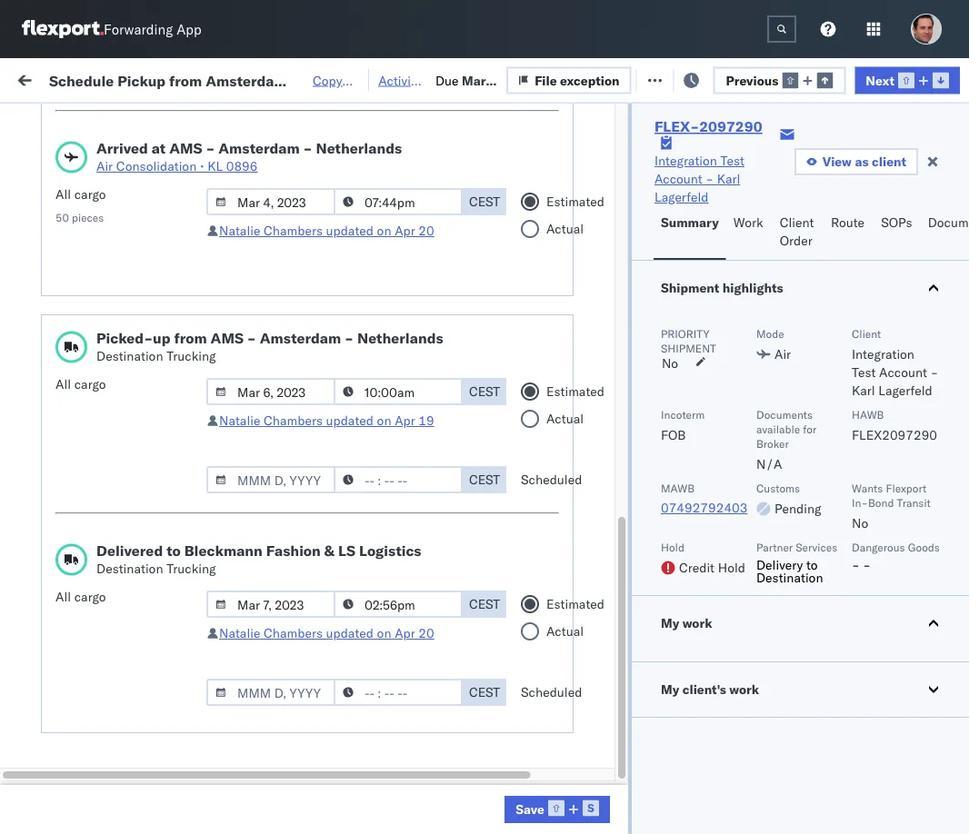 Task type: locate. For each thing, give the bounding box(es) containing it.
from for sixth schedule pickup from los angeles, ca link from the bottom
[[141, 252, 168, 268]]

- inside client integration test account - karl lagerfeld incoterm fob
[[931, 365, 939, 381]]

2 vertical spatial upload customs clearance documents
[[42, 773, 199, 807]]

1 horizontal spatial at
[[288, 70, 299, 86]]

clearance for 12:00 am pdt, aug 19, 2022
[[141, 172, 199, 188]]

•
[[200, 158, 204, 174]]

transit
[[897, 496, 931, 510]]

:
[[130, 113, 134, 126], [418, 113, 422, 126]]

0 vertical spatial flexport demo consignee
[[675, 182, 824, 198]]

mode
[[557, 149, 584, 162], [757, 327, 785, 341]]

1 vertical spatial ams
[[211, 329, 244, 347]]

4 schedule delivery appointment link from the top
[[42, 661, 224, 679]]

11:59 pm pst, dec 13, 2022 for schedule delivery appointment
[[293, 502, 467, 518]]

3 fcl from the top
[[597, 262, 620, 278]]

pm for 3rd schedule pickup from los angeles, ca button from the bottom of the page
[[331, 462, 351, 478]]

from inside picked-up from ams - amsterdam - netherlands destination trucking
[[174, 329, 207, 347]]

integration test account - karl
[[793, 662, 969, 678], [793, 702, 969, 718]]

ca for 5th schedule pickup from los angeles, ca link from the bottom of the page
[[42, 311, 59, 326]]

-- : -- -- text field down 8,
[[334, 467, 463, 494]]

1 11:59 pm pdt, nov 4, 2022 from the top
[[293, 222, 460, 238]]

pst, left 28,
[[347, 783, 374, 798]]

1 -- : -- -- text field from the top
[[334, 188, 463, 216]]

cargo down delivered
[[74, 589, 106, 605]]

0 horizontal spatial exception
[[560, 72, 620, 88]]

mode down search work text box
[[557, 149, 584, 162]]

7 schedule from the top
[[42, 502, 96, 517]]

2022 for 1st schedule delivery appointment button from the top
[[428, 222, 460, 238]]

0 vertical spatial for
[[173, 113, 188, 126]]

schedule delivery appointment link for second schedule delivery appointment button from the top
[[42, 341, 224, 359]]

1 4, from the top
[[413, 222, 425, 238]]

lagerfeld up 'hawb flex2097290'
[[879, 383, 933, 399]]

los for 2nd schedule pickup from los angeles, ca button from the bottom
[[171, 612, 192, 628]]

5 ocean fcl from the top
[[557, 342, 620, 358]]

pm down 6:00 am pst, dec 24, 2022
[[331, 622, 351, 638]]

test inside integration test account - karl lagerfeld
[[721, 153, 745, 169]]

2 4, from the top
[[413, 302, 425, 318]]

1 horizontal spatial work
[[730, 682, 759, 698]]

1 natalie chambers updated on apr 20 from the top
[[219, 223, 434, 239]]

next
[[866, 72, 895, 88]]

8:30 pm pst, jan 23, 2023 down '11:59 pm pst, jan 12, 2023'
[[293, 662, 455, 678]]

lagerfeld up summary
[[655, 189, 709, 205]]

0 horizontal spatial air
[[96, 158, 113, 174]]

confirm delivery link
[[42, 581, 138, 599]]

pm down 12:00 am pdt, aug 19, 2022
[[331, 222, 351, 238]]

at inside 'arrived at ams - amsterdam - netherlands air consolidation • kl 0896'
[[152, 139, 166, 157]]

los inside confirm pickup from los angeles, ca
[[164, 532, 184, 548]]

8:30 pm pst, jan 23, 2023
[[293, 662, 455, 678], [293, 702, 455, 718]]

0 vertical spatial mmm d, yyyy text field
[[206, 378, 336, 406]]

bookings test consignee
[[793, 622, 938, 638]]

my work
[[661, 616, 712, 632]]

pst, for 4th schedule delivery appointment button from the top
[[347, 662, 374, 678]]

2 horizontal spatial no
[[852, 516, 869, 532]]

1 vertical spatial flexport demo consignee
[[675, 622, 824, 638]]

1 vertical spatial clearance
[[141, 412, 199, 428]]

schedule for schedule pickup from rotterdam, netherlands button
[[42, 692, 96, 708]]

11 schedule from the top
[[42, 733, 96, 748]]

credit
[[679, 560, 715, 576]]

natalie chambers updated on apr 20 down "12:00"
[[219, 223, 434, 239]]

confirm pickup from los angeles, ca link
[[42, 532, 258, 568]]

1 vertical spatial all
[[55, 376, 71, 392]]

save button
[[505, 797, 610, 824]]

amsterdam up 0896
[[218, 139, 300, 157]]

3 schedule pickup from los angeles, ca button from the top
[[42, 371, 258, 410]]

natalie for ams
[[219, 413, 260, 429]]

from for 4th schedule pickup from los angeles, ca link from the bottom
[[141, 372, 168, 388]]

pdt, for fifth schedule pickup from los angeles, ca button from the bottom
[[355, 302, 383, 318]]

karl inside client integration test account - karl lagerfeld incoterm fob
[[852, 383, 875, 399]]

air consolidation • kl 0896 link
[[96, 157, 402, 176]]

4 schedule pickup from los angeles, ca button from the top
[[42, 452, 258, 490]]

confirm for confirm delivery
[[42, 582, 88, 597]]

partner
[[757, 541, 793, 554]]

2022 for the confirm pickup from los angeles, ca button
[[427, 542, 459, 558]]

to down the services
[[807, 557, 818, 573]]

destination
[[96, 348, 163, 364], [96, 561, 163, 577], [757, 570, 823, 586]]

0 vertical spatial 23,
[[405, 542, 424, 558]]

2 vertical spatial 23,
[[401, 702, 421, 718]]

1 vertical spatial actual
[[547, 411, 584, 427]]

1 schedule from the top
[[42, 221, 96, 237]]

integration test account - karl lagerfeld
[[655, 153, 745, 205]]

pickup for fifth schedule pickup from los angeles, ca button from the bottom
[[99, 292, 138, 308]]

1 resize handle column header from the left
[[260, 141, 282, 835]]

0 vertical spatial estimated
[[547, 194, 605, 210]]

integration test account - karl for schedule pickup from rotterdam, netherlands
[[793, 702, 969, 718]]

apr left 19
[[395, 413, 415, 429]]

dec left 24,
[[379, 582, 402, 598]]

1 vertical spatial lagerfeld
[[879, 383, 933, 399]]

0 vertical spatial netherlands
[[316, 139, 402, 157]]

natalie down 0896
[[219, 223, 260, 239]]

1 vertical spatial am
[[324, 582, 345, 598]]

3 4, from the top
[[413, 342, 425, 358]]

07492792403
[[661, 500, 748, 516]]

destination down partner
[[757, 570, 823, 586]]

2 13, from the top
[[412, 502, 432, 518]]

11:59
[[293, 222, 328, 238], [293, 302, 328, 318], [293, 342, 328, 358], [293, 382, 328, 398], [293, 462, 328, 478], [293, 502, 328, 518], [293, 622, 328, 638]]

11:59 up natalie chambers updated on apr 19
[[293, 382, 328, 398]]

work button
[[726, 206, 773, 260]]

7 resize handle column header from the left
[[944, 141, 966, 835]]

schedule pickup from los angeles, ca for 5th schedule pickup from los angeles, ca link from the top of the page
[[42, 612, 245, 647]]

1 fcl from the top
[[597, 182, 620, 198]]

1 8:30 pm pst, jan 23, 2023 from the top
[[293, 662, 455, 678]]

2 vertical spatial upload
[[42, 773, 83, 788]]

pickup for first schedule pickup from los angeles, ca button from the top
[[99, 252, 138, 268]]

1 vertical spatial integration test account - karl
[[793, 702, 969, 718]]

client
[[872, 154, 907, 170]]

-- : -- -- text field down deadline button
[[334, 188, 463, 216]]

1 vertical spatial mode
[[757, 327, 785, 341]]

bleckmann
[[184, 542, 263, 560]]

1 vertical spatial amsterdam
[[260, 329, 341, 347]]

1 all cargo from the top
[[55, 376, 106, 392]]

filtered by:
[[18, 111, 83, 127]]

file exception up mode button
[[535, 72, 620, 88]]

1 vertical spatial my
[[661, 682, 679, 698]]

--
[[793, 182, 809, 198]]

4 ocean fcl from the top
[[557, 302, 620, 318]]

1 clearance from the top
[[141, 172, 199, 188]]

cest for third -- : -- -- 'text field' from the top
[[469, 472, 500, 488]]

clearance down schedule pickup from rotterdam, netherlands button
[[141, 773, 199, 788]]

Search Work text field
[[432, 65, 630, 92]]

ca for 4th schedule pickup from los angeles, ca link from the bottom
[[42, 391, 59, 406]]

pm up 8:30 pm pst, jan 28, 2023
[[324, 702, 344, 718]]

ca
[[42, 271, 59, 286], [42, 311, 59, 326], [42, 391, 59, 406], [42, 471, 59, 487], [42, 551, 59, 567], [42, 631, 59, 647], [42, 751, 59, 767]]

MMM D, YYYY text field
[[206, 188, 336, 216], [206, 679, 336, 707]]

-- : -- -- text field up '11:59 pm pst, jan 12, 2023'
[[334, 591, 463, 618]]

1 horizontal spatial ams
[[211, 329, 244, 347]]

angeles, for 3rd schedule pickup from los angeles, ca link from the bottom
[[195, 452, 245, 468]]

bosch down shipment highlights button
[[793, 342, 829, 358]]

rotterdam,
[[171, 692, 236, 708]]

resize handle column header for mode button
[[644, 141, 666, 835]]

work right import
[[124, 70, 156, 86]]

resize handle column header for client name button on the right of the page
[[762, 141, 784, 835]]

1 horizontal spatial work
[[734, 215, 763, 231]]

2 vertical spatial client
[[852, 327, 881, 341]]

0 vertical spatial ams
[[169, 139, 202, 157]]

0 vertical spatial air
[[96, 158, 113, 174]]

9 schedule from the top
[[42, 662, 96, 677]]

cargo for delivered
[[74, 589, 106, 605]]

delivery inside button
[[92, 582, 138, 597]]

upload customs clearance documents
[[42, 172, 199, 206], [42, 412, 199, 447], [42, 773, 199, 807]]

0 vertical spatial integration test account - karl
[[793, 662, 969, 678]]

2 vertical spatial actual
[[547, 624, 584, 640]]

destination inside delivered to bleckmann fashion & ls logistics destination trucking
[[96, 561, 163, 577]]

delivery
[[99, 221, 146, 237], [99, 341, 146, 357], [99, 502, 146, 517], [757, 557, 803, 573], [92, 582, 138, 597], [99, 662, 146, 677]]

7 11:59 from the top
[[293, 622, 328, 638]]

4:00
[[293, 542, 320, 558]]

1 mmm d, yyyy text field from the top
[[206, 188, 336, 216]]

8:30 pm pst, jan 28, 2023
[[293, 783, 455, 798]]

documents available for broker n/a
[[757, 408, 817, 472]]

0 vertical spatial 13,
[[412, 462, 432, 478]]

6 schedule pickup from los angeles, ca from the top
[[42, 733, 245, 767]]

view as client
[[823, 154, 907, 170]]

partner services delivery to destination
[[757, 541, 838, 586]]

app
[[177, 20, 202, 38]]

upload customs clearance documents link for 11:00 pm pst, nov 8, 2022
[[42, 411, 258, 448]]

11:59 up picked-up from ams - amsterdam - netherlands destination trucking
[[293, 302, 328, 318]]

shipment highlights button
[[632, 261, 969, 316]]

2 vertical spatial apr
[[395, 626, 415, 642]]

client
[[675, 149, 704, 162], [780, 215, 814, 231], [852, 327, 881, 341]]

4 schedule pickup from los angeles, ca from the top
[[42, 452, 245, 487]]

11:59 down the 11:00
[[293, 462, 328, 478]]

2 11:59 pm pdt, nov 4, 2022 from the top
[[293, 302, 460, 318]]

lagerfeld inside integration test account - karl lagerfeld
[[655, 189, 709, 205]]

natalie left the 11:00
[[219, 413, 260, 429]]

24,
[[406, 582, 425, 598]]

mmm d, yyyy text field down picked-up from ams - amsterdam - netherlands destination trucking
[[206, 378, 336, 406]]

angeles,
[[195, 252, 245, 268], [195, 292, 245, 308], [195, 372, 245, 388], [195, 452, 245, 468], [188, 532, 238, 548], [195, 612, 245, 628], [195, 733, 245, 748]]

1 vertical spatial hold
[[718, 560, 746, 576]]

13, up logistics
[[412, 502, 432, 518]]

confirm down confirm pickup from los angeles, ca
[[42, 582, 88, 597]]

flexport demo consignee
[[675, 182, 824, 198], [675, 622, 824, 638]]

wants
[[852, 482, 883, 495]]

pickup inside schedule pickup from rotterdam, netherlands
[[99, 692, 138, 708]]

2 vertical spatial no
[[852, 516, 869, 532]]

4, for 1st schedule delivery appointment button from the top schedule delivery appointment link
[[413, 222, 425, 238]]

6 resize handle column header from the left
[[923, 141, 945, 835]]

20 down 24,
[[419, 626, 434, 642]]

cest for fourth -- : -- -- 'text field' from the bottom of the page
[[469, 384, 500, 400]]

2022 for 3rd schedule pickup from los angeles, ca button from the bottom of the page
[[435, 462, 467, 478]]

trucking
[[167, 348, 216, 364], [167, 561, 216, 577]]

1 vertical spatial natalie
[[219, 413, 260, 429]]

delivery down partner
[[757, 557, 803, 573]]

flexport demo consignee for -
[[675, 182, 824, 198]]

3 actual from the top
[[547, 624, 584, 640]]

ams right up
[[211, 329, 244, 347]]

am
[[331, 182, 352, 198], [324, 582, 345, 598]]

mmm d, yyyy text field for first -- : -- -- 'text field' from the bottom of the page
[[206, 679, 336, 707]]

11:59 up natalie chambers updated on apr 19 button
[[293, 342, 328, 358]]

0 vertical spatial upload customs clearance documents button
[[42, 171, 258, 210]]

3 schedule from the top
[[42, 292, 96, 308]]

apr down aug
[[395, 223, 415, 239]]

ams inside 'arrived at ams - amsterdam - netherlands air consolidation • kl 0896'
[[169, 139, 202, 157]]

20
[[419, 223, 434, 239], [419, 626, 434, 642]]

save
[[516, 802, 545, 818]]

1 chambers from the top
[[264, 223, 323, 239]]

file up "2097290"
[[733, 70, 755, 86]]

2097290
[[699, 117, 763, 135]]

1 vertical spatial chambers
[[264, 413, 323, 429]]

4 -- : -- -- text field from the top
[[334, 591, 463, 618]]

schedule pickup from los angeles, ca button
[[42, 251, 258, 290], [42, 291, 258, 330], [42, 371, 258, 410], [42, 452, 258, 490], [42, 612, 258, 650], [42, 732, 258, 770]]

0 vertical spatial 11:59 pm pst, dec 13, 2022
[[293, 462, 467, 478]]

2 natalie from the top
[[219, 413, 260, 429]]

1 natalie chambers updated on apr 20 button from the top
[[219, 223, 434, 239]]

air
[[96, 158, 113, 174], [775, 346, 791, 362]]

am for pst,
[[324, 582, 345, 598]]

0 vertical spatial trucking
[[167, 348, 216, 364]]

1 vertical spatial upload customs clearance documents
[[42, 412, 199, 447]]

no inside the wants flexport in-bond transit no
[[852, 516, 869, 532]]

1 vertical spatial work
[[734, 215, 763, 231]]

7 ocean fcl from the top
[[557, 422, 620, 438]]

0 vertical spatial updated
[[326, 223, 374, 239]]

pm for second schedule delivery appointment button from the top
[[331, 342, 351, 358]]

summary
[[661, 215, 719, 231]]

test inside client integration test account - karl lagerfeld incoterm fob
[[852, 365, 876, 381]]

0 vertical spatial client
[[675, 149, 704, 162]]

0 vertical spatial at
[[288, 70, 299, 86]]

my inside button
[[661, 616, 679, 632]]

1 horizontal spatial for
[[803, 422, 817, 436]]

consignee up client order
[[763, 182, 824, 198]]

bosch up bookings
[[793, 582, 829, 598]]

flexport demo consignee for bookings
[[675, 622, 824, 638]]

previous
[[726, 72, 779, 88]]

destination down picked- at the left top of page
[[96, 348, 163, 364]]

2 vertical spatial cargo
[[74, 589, 106, 605]]

0 vertical spatial work
[[124, 70, 156, 86]]

for
[[173, 113, 188, 126], [803, 422, 817, 436]]

amsterdam up natalie chambers updated on apr 19
[[260, 329, 341, 347]]

ca for sixth schedule pickup from los angeles, ca link from the bottom
[[42, 271, 59, 286]]

confirm pickup from los angeles, ca button
[[42, 532, 258, 570]]

2023 for schedule pickup from rotterdam, netherlands
[[424, 702, 455, 718]]

all for picked-
[[55, 376, 71, 392]]

0 horizontal spatial ams
[[169, 139, 202, 157]]

1 horizontal spatial to
[[807, 557, 818, 573]]

chambers for &
[[264, 626, 323, 642]]

dec up logistics
[[385, 502, 409, 518]]

3 updated from the top
[[326, 626, 374, 642]]

0 horizontal spatial work
[[683, 616, 712, 632]]

nov for fifth schedule pickup from los angeles, ca button from the bottom
[[386, 302, 410, 318]]

1 vertical spatial scheduled
[[521, 685, 582, 701]]

23, up 24,
[[405, 542, 424, 558]]

credit hold
[[679, 560, 746, 576]]

work left client order
[[734, 215, 763, 231]]

angeles, inside confirm pickup from los angeles, ca
[[188, 532, 238, 548]]

updated for logistics
[[326, 626, 374, 642]]

on left 8,
[[377, 413, 391, 429]]

client inside client integration test account - karl lagerfeld incoterm fob
[[852, 327, 881, 341]]

on left 12,
[[377, 626, 391, 642]]

pm up natalie chambers updated on apr 19 button
[[331, 342, 351, 358]]

2 clearance from the top
[[141, 412, 199, 428]]

10 schedule from the top
[[42, 692, 96, 708]]

delivery right 50
[[99, 221, 146, 237]]

lagerfeld inside client integration test account - karl lagerfeld incoterm fob
[[879, 383, 933, 399]]

ca inside confirm pickup from los angeles, ca
[[42, 551, 59, 567]]

clearance for 11:00 pm pst, nov 8, 2022
[[141, 412, 199, 428]]

0 vertical spatial mode
[[557, 149, 584, 162]]

flex2097290
[[852, 427, 938, 443]]

natalie chambers updated on apr 20 button down 6:00
[[219, 626, 434, 642]]

&
[[324, 542, 335, 560]]

file up mode button
[[535, 72, 557, 88]]

pdt,
[[356, 182, 384, 198], [355, 222, 383, 238], [355, 302, 383, 318], [355, 342, 383, 358], [355, 382, 383, 398]]

destination down delivered
[[96, 561, 163, 577]]

2 vertical spatial natalie
[[219, 626, 260, 642]]

for right available
[[803, 422, 817, 436]]

netherlands
[[316, 139, 402, 157], [357, 329, 443, 347], [42, 711, 113, 727]]

clearance left •
[[141, 172, 199, 188]]

1 vertical spatial all cargo
[[55, 589, 106, 605]]

estimated for delivered to bleckmann fashion & ls logistics
[[547, 597, 605, 612]]

to
[[167, 542, 181, 560], [807, 557, 818, 573]]

-- : -- -- text field
[[334, 188, 463, 216], [334, 378, 463, 406], [334, 467, 463, 494], [334, 591, 463, 618], [334, 679, 463, 707]]

1 vertical spatial demo
[[726, 622, 759, 638]]

ca for confirm pickup from los angeles, ca link
[[42, 551, 59, 567]]

no right the snoozed
[[426, 113, 441, 126]]

1 vertical spatial upload
[[42, 412, 83, 428]]

los for 3rd schedule pickup from los angeles, ca button from the bottom of the page
[[171, 452, 192, 468]]

trucking down up
[[167, 348, 216, 364]]

from inside schedule pickup from rotterdam, netherlands
[[141, 692, 168, 708]]

7 ca from the top
[[42, 751, 59, 767]]

4:00 pm pst, dec 23, 2022
[[293, 542, 459, 558]]

0 horizontal spatial client
[[675, 149, 704, 162]]

5 resize handle column header from the left
[[762, 141, 784, 835]]

1 horizontal spatial lagerfeld
[[879, 383, 933, 399]]

0 vertical spatial natalie chambers updated on apr 20 button
[[219, 223, 434, 239]]

mmm d, yyyy text field for 5th -- : -- -- 'text field' from the bottom of the page
[[206, 188, 336, 216]]

jan for schedule pickup from los angeles, ca
[[385, 622, 406, 638]]

file exception button
[[704, 65, 829, 92], [704, 65, 829, 92], [507, 67, 632, 94], [507, 67, 632, 94]]

8:30 for schedule delivery appointment
[[293, 662, 320, 678]]

flexport up the transit
[[886, 482, 927, 495]]

1 demo from the top
[[726, 182, 759, 198]]

pm
[[331, 222, 351, 238], [331, 302, 351, 318], [331, 342, 351, 358], [331, 382, 351, 398], [331, 422, 351, 438], [331, 462, 351, 478], [331, 502, 351, 518], [324, 542, 344, 558], [331, 622, 351, 638], [324, 662, 344, 678], [324, 702, 344, 718], [324, 783, 344, 798]]

1 flexport demo consignee from the top
[[675, 182, 824, 198]]

0 vertical spatial 8:30
[[293, 662, 320, 678]]

1 my from the top
[[661, 616, 679, 632]]

0 horizontal spatial to
[[167, 542, 181, 560]]

am right "12:00"
[[331, 182, 352, 198]]

1 vertical spatial cargo
[[74, 376, 106, 392]]

hold right credit
[[718, 560, 746, 576]]

chambers down picked-up from ams - amsterdam - netherlands destination trucking
[[264, 413, 323, 429]]

my inside button
[[661, 682, 679, 698]]

no down in-
[[852, 516, 869, 532]]

1 integration test account - karl from the top
[[793, 662, 969, 678]]

angeles, for 4th schedule pickup from los angeles, ca link from the bottom
[[195, 372, 245, 388]]

2 updated from the top
[[326, 413, 374, 429]]

on down 12:00 am pdt, aug 19, 2022
[[377, 223, 391, 239]]

apr
[[395, 223, 415, 239], [395, 413, 415, 429], [395, 626, 415, 642]]

priority shipment
[[661, 327, 716, 355]]

1 vertical spatial estimated
[[547, 384, 605, 400]]

6 ocean fcl from the top
[[557, 382, 620, 398]]

scheduled
[[521, 472, 582, 488], [521, 685, 582, 701]]

: left "ready"
[[130, 113, 134, 126]]

flexport for --
[[675, 182, 722, 198]]

3 schedule pickup from los angeles, ca from the top
[[42, 372, 245, 406]]

0 horizontal spatial no
[[426, 113, 441, 126]]

1 schedule pickup from los angeles, ca link from the top
[[42, 251, 258, 288]]

1 vertical spatial 20
[[419, 626, 434, 642]]

0 vertical spatial all cargo
[[55, 376, 106, 392]]

2 schedule delivery appointment button from the top
[[42, 341, 224, 361]]

1 vertical spatial upload customs clearance documents button
[[42, 411, 258, 450]]

pm down '11:59 pm pst, jan 12, 2023'
[[324, 662, 344, 678]]

0 vertical spatial upload customs clearance documents link
[[42, 171, 258, 208]]

-- : -- -- text field up 19
[[334, 378, 463, 406]]

clearance
[[141, 172, 199, 188], [141, 412, 199, 428], [141, 773, 199, 788]]

1 vertical spatial trucking
[[167, 561, 216, 577]]

4, for 4th schedule pickup from los angeles, ca link from the bottom
[[413, 382, 425, 398]]

1 vertical spatial upload customs clearance documents link
[[42, 411, 258, 448]]

exception
[[758, 70, 817, 86], [560, 72, 620, 88]]

all cargo down delivered
[[55, 589, 106, 605]]

docume button
[[921, 206, 969, 260]]

None text field
[[768, 15, 797, 43]]

client down flex-
[[675, 149, 704, 162]]

0 vertical spatial natalie
[[219, 223, 260, 239]]

1 vertical spatial mmm d, yyyy text field
[[206, 467, 336, 494]]

customs down n/a
[[757, 482, 800, 495]]

air down shipment highlights button
[[775, 346, 791, 362]]

hawb
[[852, 408, 884, 421]]

2 vertical spatial chambers
[[264, 626, 323, 642]]

MMM D, YYYY text field
[[206, 378, 336, 406], [206, 467, 336, 494], [206, 591, 336, 618]]

1 all from the top
[[55, 186, 71, 202]]

upload customs clearance documents for 11:00
[[42, 412, 199, 447]]

2022 for 2nd schedule delivery appointment button from the bottom
[[435, 502, 467, 518]]

1 ocean fcl from the top
[[557, 182, 620, 198]]

11:59 pm pdt, nov 4, 2022
[[293, 222, 460, 238], [293, 302, 460, 318], [293, 342, 460, 358], [293, 382, 460, 398]]

2 horizontal spatial client
[[852, 327, 881, 341]]

previous button
[[713, 67, 846, 94]]

2 vertical spatial netherlands
[[42, 711, 113, 727]]

11:59 pm pst, dec 13, 2022 down '11:00 pm pst, nov 8, 2022'
[[293, 462, 467, 478]]

to inside delivered to bleckmann fashion & ls logistics destination trucking
[[167, 542, 181, 560]]

delivery down delivered
[[92, 582, 138, 597]]

20 down 19,
[[419, 223, 434, 239]]

to right delivered
[[167, 542, 181, 560]]

flexport up client's
[[675, 622, 722, 638]]

work
[[124, 70, 156, 86], [734, 215, 763, 231]]

3 11:59 pm pdt, nov 4, 2022 from the top
[[293, 342, 460, 358]]

mmm d, yyyy text field down delivered to bleckmann fashion & ls logistics destination trucking
[[206, 591, 336, 618]]

natalie chambers updated on apr 20 button for 5th -- : -- -- 'text field' from the bottom of the page
[[219, 223, 434, 239]]

1 vertical spatial 13,
[[412, 502, 432, 518]]

2 vertical spatial all
[[55, 589, 71, 605]]

11:59 down "12:00"
[[293, 222, 328, 238]]

8 fcl from the top
[[597, 462, 620, 478]]

chambers
[[264, 223, 323, 239], [264, 413, 323, 429], [264, 626, 323, 642]]

2 vertical spatial updated
[[326, 626, 374, 642]]

pickup for the confirm pickup from los angeles, ca button
[[92, 532, 131, 548]]

11:59 pm pdt, nov 4, 2022 for 5th schedule pickup from los angeles, ca link from the bottom of the page
[[293, 302, 460, 318]]

0 vertical spatial natalie chambers updated on apr 20
[[219, 223, 434, 239]]

1 vertical spatial updated
[[326, 413, 374, 429]]

23, up 28,
[[401, 702, 421, 718]]

2 schedule delivery appointment link from the top
[[42, 341, 224, 359]]

2 my from the top
[[661, 682, 679, 698]]

ca for 5th schedule pickup from los angeles, ca link from the top of the page
[[42, 631, 59, 647]]

amsterdam inside 'arrived at ams - amsterdam - netherlands air consolidation • kl 0896'
[[218, 139, 300, 157]]

work right client's
[[730, 682, 759, 698]]

pickup inside confirm pickup from los angeles, ca
[[92, 532, 131, 548]]

pst,
[[355, 422, 382, 438], [355, 462, 382, 478], [355, 502, 382, 518], [347, 542, 374, 558], [348, 582, 375, 598], [355, 622, 382, 638], [347, 662, 374, 678], [347, 702, 374, 718], [347, 783, 374, 798]]

16 ocean fcl from the top
[[557, 783, 620, 798]]

cargo up pieces
[[74, 186, 106, 202]]

5 -- : -- -- text field from the top
[[334, 679, 463, 707]]

1 vertical spatial 11:59 pm pst, dec 13, 2022
[[293, 502, 467, 518]]

4 schedule pickup from los angeles, ca link from the top
[[42, 452, 258, 488]]

pdt, for third schedule pickup from los angeles, ca button from the top
[[355, 382, 383, 398]]

schedule delivery appointment link
[[42, 221, 224, 239], [42, 341, 224, 359], [42, 501, 224, 519], [42, 661, 224, 679]]

from for 1st schedule pickup from los angeles, ca link from the bottom
[[141, 733, 168, 748]]

confirm inside confirm pickup from los angeles, ca
[[42, 532, 88, 548]]

import
[[80, 70, 121, 86]]

ocean fcl
[[557, 182, 620, 198], [557, 222, 620, 238], [557, 262, 620, 278], [557, 302, 620, 318], [557, 342, 620, 358], [557, 382, 620, 398], [557, 422, 620, 438], [557, 462, 620, 478], [557, 502, 620, 518], [557, 542, 620, 558], [557, 582, 620, 598], [557, 622, 620, 638], [557, 662, 620, 678], [557, 702, 620, 718], [557, 743, 620, 758], [557, 783, 620, 798]]

5 fcl from the top
[[597, 342, 620, 358]]

client for client order
[[780, 215, 814, 231]]

0 horizontal spatial mode
[[557, 149, 584, 162]]

0 vertical spatial work
[[683, 616, 712, 632]]

client down shipment highlights button
[[852, 327, 881, 341]]

1 cargo from the top
[[74, 186, 106, 202]]

2 demo from the top
[[726, 622, 759, 638]]

0 vertical spatial chambers
[[264, 223, 323, 239]]

as
[[855, 154, 869, 170]]

2 estimated from the top
[[547, 384, 605, 400]]

amsterdam inside picked-up from ams - amsterdam - netherlands destination trucking
[[260, 329, 341, 347]]

pst, right &
[[347, 542, 374, 558]]

due
[[436, 72, 462, 88]]

trucking inside delivered to bleckmann fashion & ls logistics destination trucking
[[167, 561, 216, 577]]

8 schedule from the top
[[42, 612, 96, 628]]

dec down '11:00 pm pst, nov 8, 2022'
[[385, 462, 409, 478]]

my for my work
[[661, 616, 679, 632]]

3 apr from the top
[[395, 626, 415, 642]]

3 upload from the top
[[42, 773, 83, 788]]

confirm pickup from los angeles, ca
[[42, 532, 238, 567]]

import work
[[80, 70, 156, 86]]

ams inside picked-up from ams - amsterdam - netherlands destination trucking
[[211, 329, 244, 347]]

2 schedule pickup from los angeles, ca link from the top
[[42, 291, 258, 328]]

2 scheduled from the top
[[521, 685, 582, 701]]

flexport demo consignee up the work button
[[675, 182, 824, 198]]

consignee inside button
[[793, 149, 845, 162]]

0 vertical spatial clearance
[[141, 172, 199, 188]]

client's
[[683, 682, 726, 698]]

23, down 12,
[[401, 662, 421, 678]]

5 cest from the top
[[469, 685, 500, 701]]

client order button
[[773, 206, 824, 260]]

0 vertical spatial my
[[661, 616, 679, 632]]

integration inside client integration test account - karl lagerfeld incoterm fob
[[852, 346, 915, 362]]

2 vertical spatial flexport
[[675, 622, 722, 638]]

customs
[[86, 172, 138, 188], [86, 412, 138, 428], [757, 482, 800, 495], [86, 773, 138, 788]]

pst, for 3rd schedule pickup from los angeles, ca button from the bottom of the page
[[355, 462, 382, 478]]

3 schedule delivery appointment from the top
[[42, 502, 224, 517]]

pst, down 6:00 am pst, dec 24, 2022
[[355, 622, 382, 638]]

3 mmm d, yyyy text field from the top
[[206, 591, 336, 618]]

0 vertical spatial actual
[[547, 221, 584, 237]]

2022 for third schedule pickup from los angeles, ca button from the top
[[428, 382, 460, 398]]

schedule inside schedule pickup from rotterdam, netherlands
[[42, 692, 96, 708]]

exception up mode button
[[560, 72, 620, 88]]

1 horizontal spatial file exception
[[733, 70, 817, 86]]

2 mmm d, yyyy text field from the top
[[206, 679, 336, 707]]

0 vertical spatial demo
[[726, 182, 759, 198]]

cest for 5th -- : -- -- 'text field' from the bottom of the page
[[469, 194, 500, 210]]

all inside the all cargo 50 pieces
[[55, 186, 71, 202]]

los
[[171, 252, 192, 268], [171, 292, 192, 308], [171, 372, 192, 388], [171, 452, 192, 468], [164, 532, 184, 548], [171, 612, 192, 628], [171, 733, 192, 748]]

1 scheduled from the top
[[521, 472, 582, 488]]

1 mmm d, yyyy text field from the top
[[206, 378, 336, 406]]

pst, for 2nd schedule pickup from los angeles, ca button from the bottom
[[355, 622, 382, 638]]

filtered
[[18, 111, 62, 127]]

2 schedule pickup from los angeles, ca from the top
[[42, 292, 245, 326]]

1 confirm from the top
[[42, 532, 88, 548]]

0 vertical spatial all
[[55, 186, 71, 202]]

1 vertical spatial natalie chambers updated on apr 20 button
[[219, 626, 434, 642]]

8 ocean fcl from the top
[[557, 462, 620, 478]]

resize handle column header
[[260, 141, 282, 835], [462, 141, 484, 835], [526, 141, 547, 835], [644, 141, 666, 835], [762, 141, 784, 835], [923, 141, 945, 835], [944, 141, 966, 835]]

chambers down 6:00
[[264, 626, 323, 642]]

trucking inside picked-up from ams - amsterdam - netherlands destination trucking
[[167, 348, 216, 364]]

shipment
[[661, 280, 720, 296]]

from inside confirm pickup from los angeles, ca
[[134, 532, 161, 548]]

4 schedule delivery appointment from the top
[[42, 662, 224, 677]]

2 vertical spatial estimated
[[547, 597, 605, 612]]

pm up ls
[[331, 502, 351, 518]]

8:30 for schedule pickup from rotterdam, netherlands
[[293, 702, 320, 718]]

2 cargo from the top
[[74, 376, 106, 392]]

schedule for first schedule pickup from los angeles, ca button from the bottom
[[42, 733, 96, 748]]



Task type: vqa. For each thing, say whether or not it's contained in the screenshot.


Task type: describe. For each thing, give the bounding box(es) containing it.
message
[[171, 70, 222, 86]]

: for snoozed
[[418, 113, 422, 126]]

actions
[[901, 149, 939, 162]]

bosch left route
[[793, 222, 829, 238]]

3 11:59 from the top
[[293, 342, 328, 358]]

schedule for 1st schedule delivery appointment button from the top
[[42, 221, 96, 237]]

los for fifth schedule pickup from los angeles, ca button from the bottom
[[171, 292, 192, 308]]

bosch up mawb
[[675, 462, 711, 478]]

0 vertical spatial hold
[[661, 541, 685, 554]]

in
[[271, 113, 281, 126]]

name
[[707, 149, 736, 162]]

1 actual from the top
[[547, 221, 584, 237]]

by:
[[66, 111, 83, 127]]

schedule delivery appointment link for 1st schedule delivery appointment button from the top
[[42, 221, 224, 239]]

5 11:59 from the top
[[293, 462, 328, 478]]

integration test account - karl lagerfeld link
[[655, 152, 795, 206]]

snoozed
[[376, 113, 418, 126]]

pst, for the confirm delivery button
[[348, 582, 375, 598]]

10 fcl from the top
[[597, 542, 620, 558]]

15 ocean fcl from the top
[[557, 743, 620, 758]]

schedule for second schedule delivery appointment button from the top
[[42, 341, 96, 357]]

28,
[[401, 783, 421, 798]]

2 fcl from the top
[[597, 222, 620, 238]]

bond
[[868, 496, 894, 510]]

client name button
[[666, 145, 766, 163]]

4 fcl from the top
[[597, 302, 620, 318]]

pst, for the confirm pickup from los angeles, ca button
[[347, 542, 374, 558]]

bosch down credit
[[675, 582, 711, 598]]

arrived at ams - amsterdam - netherlands air consolidation • kl 0896
[[96, 139, 402, 174]]

for inside "documents available for broker n/a"
[[803, 422, 817, 436]]

upload for 12:00
[[42, 172, 83, 188]]

pickup for first schedule pickup from los angeles, ca button from the bottom
[[99, 733, 138, 748]]

mmm d, yyyy text field for fashion
[[206, 591, 336, 618]]

work inside button
[[730, 682, 759, 698]]

14 fcl from the top
[[597, 702, 620, 718]]

delivery up delivered
[[99, 502, 146, 517]]

1 appointment from the top
[[149, 221, 224, 237]]

customs down picked- at the left top of page
[[86, 412, 138, 428]]

destination inside picked-up from ams - amsterdam - netherlands destination trucking
[[96, 348, 163, 364]]

3 ocean fcl from the top
[[557, 262, 620, 278]]

1 horizontal spatial hold
[[718, 560, 746, 576]]

2022 for the confirm delivery button
[[428, 582, 460, 598]]

mode inside button
[[557, 149, 584, 162]]

flexport. image
[[22, 20, 104, 38]]

pending
[[775, 501, 822, 517]]

apr for picked-up from ams - amsterdam - netherlands
[[395, 413, 415, 429]]

actual for delivered to bleckmann fashion & ls logistics
[[547, 624, 584, 640]]

12 fcl from the top
[[597, 622, 620, 638]]

schedule delivery appointment link for 2nd schedule delivery appointment button from the bottom
[[42, 501, 224, 519]]

upload customs clearance documents for 12:00
[[42, 172, 199, 206]]

schedule pickup from rotterdam, netherlands
[[42, 692, 236, 727]]

4 appointment from the top
[[149, 662, 224, 677]]

pdt, for second schedule delivery appointment button from the top
[[355, 342, 383, 358]]

apr for delivered to bleckmann fashion & ls logistics
[[395, 626, 415, 642]]

ca for 3rd schedule pickup from los angeles, ca link from the bottom
[[42, 471, 59, 487]]

confirm delivery button
[[42, 581, 138, 601]]

3 upload customs clearance documents from the top
[[42, 773, 199, 807]]

up
[[153, 329, 170, 347]]

pm for fifth schedule pickup from los angeles, ca button from the bottom
[[331, 302, 351, 318]]

15 fcl from the top
[[597, 743, 620, 758]]

work,
[[191, 113, 220, 126]]

schedule for 3rd schedule pickup from los angeles, ca button from the bottom of the page
[[42, 452, 96, 468]]

schedule pickup from rotterdam, netherlands button
[[42, 692, 258, 730]]

consignee up my client's work button
[[763, 622, 824, 638]]

my for my client's work
[[661, 682, 679, 698]]

schedule for 2nd schedule delivery appointment button from the bottom
[[42, 502, 96, 517]]

bosch down priority at top
[[675, 342, 711, 358]]

3 upload customs clearance documents link from the top
[[42, 772, 258, 808]]

1 vertical spatial air
[[775, 346, 791, 362]]

3 appointment from the top
[[149, 502, 224, 517]]

2 -- : -- -- text field from the top
[[334, 378, 463, 406]]

flex-
[[655, 117, 699, 135]]

pm for 2nd schedule pickup from los angeles, ca button from the bottom
[[331, 622, 351, 638]]

1 schedule pickup from los angeles, ca button from the top
[[42, 251, 258, 290]]

1 updated from the top
[[326, 223, 374, 239]]

12,
[[409, 622, 429, 638]]

forwarding app link
[[22, 20, 202, 38]]

upload customs clearance documents button for 11:00 pm pst, nov 8, 2022
[[42, 411, 258, 450]]

documents inside "documents available for broker n/a"
[[757, 408, 813, 421]]

from for 5th schedule pickup from los angeles, ca link from the bottom of the page
[[141, 292, 168, 308]]

deadline
[[293, 149, 337, 162]]

schedule for fifth schedule pickup from los angeles, ca button from the bottom
[[42, 292, 96, 308]]

1 horizontal spatial mode
[[757, 327, 785, 341]]

delivered to bleckmann fashion & ls logistics destination trucking
[[96, 542, 421, 577]]

schedule delivery appointment for 1st schedule delivery appointment button from the top schedule delivery appointment link
[[42, 221, 224, 237]]

my work button
[[632, 597, 969, 651]]

16 fcl from the top
[[597, 783, 620, 798]]

schedule delivery appointment for schedule delivery appointment link for second schedule delivery appointment button from the top
[[42, 341, 224, 357]]

status : ready for work, blocked, in progress
[[98, 113, 329, 126]]

4 schedule delivery appointment button from the top
[[42, 661, 224, 681]]

2 20 from the top
[[419, 626, 434, 642]]

schedule pickup from los angeles, ca for sixth schedule pickup from los angeles, ca link from the bottom
[[42, 252, 245, 286]]

upload customs clearance documents button for 12:00 am pdt, aug 19, 2022
[[42, 171, 258, 210]]

wants flexport in-bond transit no
[[852, 482, 931, 532]]

angeles, for 1st schedule pickup from los angeles, ca link from the bottom
[[195, 733, 245, 748]]

view as client button
[[795, 148, 918, 176]]

resize handle column header for consignee button
[[944, 141, 966, 835]]

from for 5th schedule pickup from los angeles, ca link from the top of the page
[[141, 612, 168, 628]]

5 schedule pickup from los angeles, ca button from the top
[[42, 612, 258, 650]]

schedule pickup from los angeles, ca for 3rd schedule pickup from los angeles, ca link from the bottom
[[42, 452, 245, 487]]

11:59 pm pst, jan 12, 2023
[[293, 622, 463, 638]]

6 fcl from the top
[[597, 382, 620, 398]]

11:59 pm pdt, nov 4, 2022 for 4th schedule pickup from los angeles, ca link from the bottom
[[293, 382, 460, 398]]

karl inside integration test account - karl lagerfeld
[[717, 171, 741, 187]]

to inside partner services delivery to destination
[[807, 557, 818, 573]]

natalie chambers updated on apr 19 button
[[219, 413, 434, 429]]

my client's work
[[661, 682, 759, 698]]

picked-up from ams - amsterdam - netherlands destination trucking
[[96, 329, 443, 364]]

order
[[780, 233, 813, 249]]

mawb 07492792403
[[661, 482, 748, 516]]

6 schedule pickup from los angeles, ca button from the top
[[42, 732, 258, 770]]

netherlands inside picked-up from ams - amsterdam - netherlands destination trucking
[[357, 329, 443, 347]]

1 apr from the top
[[395, 223, 415, 239]]

workitem button
[[11, 145, 264, 163]]

bosch up shipment
[[675, 262, 711, 278]]

6 11:59 from the top
[[293, 502, 328, 518]]

los for the confirm pickup from los angeles, ca button
[[164, 532, 184, 548]]

snoozed : no
[[376, 113, 441, 126]]

account inside client integration test account - karl lagerfeld incoterm fob
[[879, 365, 927, 381]]

11:00
[[293, 422, 328, 438]]

bosch up available
[[793, 382, 829, 398]]

customs down schedule pickup from rotterdam, netherlands
[[86, 773, 138, 788]]

ca for 1st schedule pickup from los angeles, ca link from the bottom
[[42, 751, 59, 767]]

1 schedule delivery appointment button from the top
[[42, 221, 224, 241]]

pm left 28,
[[324, 783, 344, 798]]

bosch up credit
[[675, 542, 711, 558]]

shipment highlights
[[661, 280, 784, 296]]

12:00 am pdt, aug 19, 2022
[[293, 182, 469, 198]]

dec for confirm delivery
[[379, 582, 402, 598]]

natalie for fashion
[[219, 626, 260, 642]]

delivery inside partner services delivery to destination
[[757, 557, 803, 573]]

flex-2097290 link
[[655, 117, 763, 135]]

1 natalie from the top
[[219, 223, 260, 239]]

9 fcl from the top
[[597, 502, 620, 518]]

10 ocean fcl from the top
[[557, 542, 620, 558]]

all cargo 50 pieces
[[55, 186, 106, 225]]

4 11:59 from the top
[[293, 382, 328, 398]]

cest for fourth -- : -- -- 'text field' from the top of the page
[[469, 597, 500, 612]]

ready
[[138, 113, 170, 126]]

natalie chambers updated on apr 20 for fourth -- : -- -- 'text field' from the top of the page
[[219, 626, 434, 642]]

0 horizontal spatial file
[[535, 72, 557, 88]]

schedule for third schedule pickup from los angeles, ca button from the top
[[42, 372, 96, 388]]

bosch down incoterm
[[675, 422, 711, 438]]

12 ocean fcl from the top
[[557, 622, 620, 638]]

bosch down shipment
[[675, 302, 711, 318]]

nov for second schedule delivery appointment button from the top
[[386, 342, 410, 358]]

pm for schedule pickup from rotterdam, netherlands button
[[324, 702, 344, 718]]

2 mmm d, yyyy text field from the top
[[206, 467, 336, 494]]

los for third schedule pickup from los angeles, ca button from the top
[[171, 372, 192, 388]]

11 fcl from the top
[[597, 582, 620, 598]]

batch
[[941, 70, 969, 86]]

on right 205 on the left top
[[372, 70, 386, 86]]

pickup for schedule pickup from rotterdam, netherlands button
[[99, 692, 138, 708]]

hawb flex2097290
[[852, 408, 938, 443]]

2022 for second schedule delivery appointment button from the top
[[428, 342, 460, 358]]

nov for third schedule pickup from los angeles, ca button from the top
[[386, 382, 410, 398]]

7 fcl from the top
[[597, 422, 620, 438]]

my client's work button
[[632, 663, 969, 717]]

destination inside partner services delivery to destination
[[757, 570, 823, 586]]

jan for schedule pickup from rotterdam, netherlands
[[378, 702, 398, 718]]

19,
[[415, 182, 435, 198]]

dec for schedule delivery appointment
[[385, 502, 409, 518]]

3 -- : -- -- text field from the top
[[334, 467, 463, 494]]

11:00 pm pst, nov 8, 2022
[[293, 422, 459, 438]]

upload for 11:00
[[42, 412, 83, 428]]

natalie chambers updated on apr 20 button for fourth -- : -- -- 'text field' from the top of the page
[[219, 626, 434, 642]]

9 ocean fcl from the top
[[557, 502, 620, 518]]

0 horizontal spatial work
[[124, 70, 156, 86]]

bosch down mawb
[[675, 502, 711, 518]]

delivery up schedule pickup from rotterdam, netherlands
[[99, 662, 146, 677]]

pm for third schedule pickup from los angeles, ca button from the top
[[331, 382, 351, 398]]

8:30 pm pst, jan 23, 2023 for schedule pickup from rotterdam, netherlands
[[293, 702, 455, 718]]

cargo for picked-
[[74, 376, 106, 392]]

goods
[[908, 541, 940, 554]]

2 ocean fcl from the top
[[557, 222, 620, 238]]

client order
[[780, 215, 814, 249]]

2 11:59 from the top
[[293, 302, 328, 318]]

view
[[823, 154, 852, 170]]

los for first schedule pickup from los angeles, ca button from the bottom
[[171, 733, 192, 748]]

delivery left up
[[99, 341, 146, 357]]

netherlands inside schedule pickup from rotterdam, netherlands
[[42, 711, 113, 727]]

estimated for picked-up from ams - amsterdam - netherlands
[[547, 384, 605, 400]]

bosch down the order
[[793, 262, 829, 278]]

schedule pickup from los angeles, ca for 4th schedule pickup from los angeles, ca link from the bottom
[[42, 372, 245, 406]]

jan for schedule delivery appointment
[[378, 662, 398, 678]]

status
[[98, 113, 130, 126]]

2022 for fifth schedule pickup from los angeles, ca button from the bottom
[[428, 302, 460, 318]]

bosch down integration test account - karl lagerfeld
[[675, 222, 711, 238]]

route
[[831, 215, 865, 231]]

14 ocean fcl from the top
[[557, 702, 620, 718]]

pm for 1st schedule delivery appointment button from the top
[[331, 222, 351, 238]]

bosch right broker
[[793, 422, 829, 438]]

2 schedule pickup from los angeles, ca button from the top
[[42, 291, 258, 330]]

angeles, for 5th schedule pickup from los angeles, ca link from the bottom of the page
[[195, 292, 245, 308]]

13, for schedule delivery appointment
[[412, 502, 432, 518]]

0 vertical spatial no
[[426, 113, 441, 126]]

8,
[[412, 422, 424, 438]]

3 resize handle column header from the left
[[526, 141, 547, 835]]

schedule pickup from los angeles, ca for 5th schedule pickup from los angeles, ca link from the bottom of the page
[[42, 292, 245, 326]]

205
[[345, 70, 368, 86]]

3 clearance from the top
[[141, 773, 199, 788]]

work inside button
[[683, 616, 712, 632]]

forwarding
[[104, 20, 173, 38]]

1 vertical spatial no
[[662, 356, 679, 371]]

netherlands inside 'arrived at ams - amsterdam - netherlands air consolidation • kl 0896'
[[316, 139, 402, 157]]

blocked,
[[222, 113, 268, 126]]

2 appointment from the top
[[149, 341, 224, 357]]

ls
[[338, 542, 356, 560]]

summary button
[[654, 206, 726, 260]]

1 11:59 from the top
[[293, 222, 328, 238]]

1 vertical spatial 23,
[[401, 662, 421, 678]]

pst, left 8,
[[355, 422, 382, 438]]

pm for the confirm pickup from los angeles, ca button
[[324, 542, 344, 558]]

5 schedule pickup from los angeles, ca link from the top
[[42, 612, 258, 648]]

0 horizontal spatial file exception
[[535, 72, 620, 88]]

3 schedule delivery appointment button from the top
[[42, 501, 224, 521]]

205 on track
[[345, 70, 419, 86]]

(0)
[[222, 70, 245, 86]]

schedule delivery appointment link for 4th schedule delivery appointment button from the top
[[42, 661, 224, 679]]

schedule delivery appointment for schedule delivery appointment link for 2nd schedule delivery appointment button from the bottom
[[42, 502, 224, 517]]

6 schedule pickup from los angeles, ca link from the top
[[42, 732, 258, 768]]

message (0)
[[171, 70, 245, 86]]

consignee button
[[784, 145, 948, 163]]

1 horizontal spatial file
[[733, 70, 755, 86]]

1 20 from the top
[[419, 223, 434, 239]]

13 ocean fcl from the top
[[557, 662, 620, 678]]

account inside integration test account - karl lagerfeld
[[655, 171, 703, 187]]

cargo inside the all cargo 50 pieces
[[74, 186, 106, 202]]

progress
[[284, 113, 329, 126]]

consignee down dangerous goods - -
[[877, 622, 938, 638]]

in-
[[852, 496, 868, 510]]

13 fcl from the top
[[597, 662, 620, 678]]

mmm d, yyyy text field for ams
[[206, 378, 336, 406]]

11 ocean fcl from the top
[[557, 582, 620, 598]]

pm right the 11:00
[[331, 422, 351, 438]]

from for schedule pickup from rotterdam, netherlands link
[[141, 692, 168, 708]]

- inside integration test account - karl lagerfeld
[[706, 171, 714, 187]]

23, for rotterdam,
[[401, 702, 421, 718]]

customs down arrived
[[86, 172, 138, 188]]

arrived
[[96, 139, 148, 157]]

pst, for schedule pickup from rotterdam, netherlands button
[[347, 702, 374, 718]]

11:59 pm pdt, nov 4, 2022 for schedule delivery appointment link for second schedule delivery appointment button from the top
[[293, 342, 460, 358]]

air inside 'arrived at ams - amsterdam - netherlands air consolidation • kl 0896'
[[96, 158, 113, 174]]

flexport inside the wants flexport in-bond transit no
[[886, 482, 927, 495]]

sops
[[881, 215, 913, 231]]

docume
[[928, 215, 969, 231]]

3 schedule pickup from los angeles, ca link from the top
[[42, 371, 258, 408]]

track
[[389, 70, 419, 86]]

workitem
[[20, 149, 68, 162]]

chambers for -
[[264, 413, 323, 429]]

flexport for bookings test consignee
[[675, 622, 722, 638]]

1 horizontal spatial exception
[[758, 70, 817, 86]]

logistics
[[359, 542, 421, 560]]

19
[[419, 413, 434, 429]]

client name
[[675, 149, 736, 162]]

broker
[[757, 437, 789, 451]]

schedule pickup from los angeles, ca for 1st schedule pickup from los angeles, ca link from the bottom
[[42, 733, 245, 767]]

6:00 am pst, dec 24, 2022
[[293, 582, 460, 598]]

natalie chambers updated on apr 20 for 5th -- : -- -- 'text field' from the bottom of the page
[[219, 223, 434, 239]]

: for status
[[130, 113, 134, 126]]

11:59 pm pst, dec 13, 2022 for schedule pickup from los angeles, ca
[[293, 462, 467, 478]]

1 estimated from the top
[[547, 194, 605, 210]]

3 8:30 from the top
[[293, 783, 320, 798]]

dangerous goods - -
[[852, 541, 940, 573]]

import work button
[[73, 58, 164, 99]]

4, for 5th schedule pickup from los angeles, ca link from the bottom of the page
[[413, 302, 425, 318]]

highlights
[[723, 280, 784, 296]]

integration inside integration test account - karl lagerfeld
[[655, 153, 717, 169]]

bosch down pending
[[793, 542, 829, 558]]

760
[[261, 70, 285, 86]]

bosch up the services
[[793, 502, 829, 518]]



